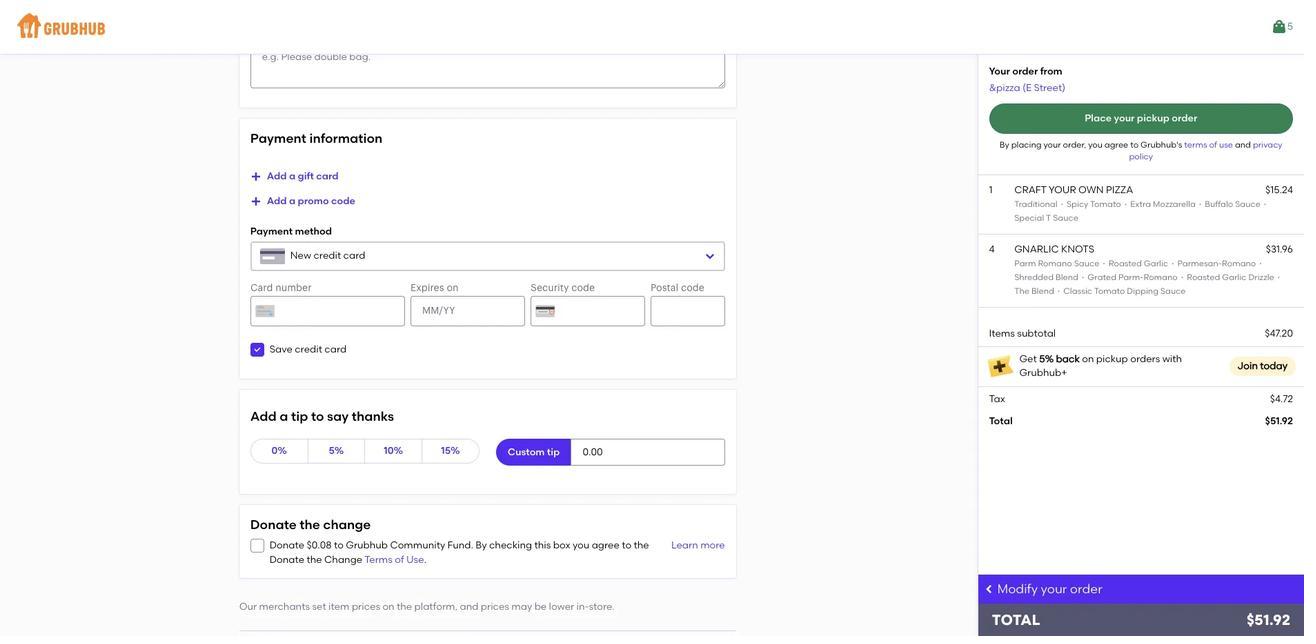 Task type: locate. For each thing, give the bounding box(es) containing it.
add a promo code
[[267, 195, 356, 207]]

sauce right dipping
[[1161, 287, 1186, 296]]

learn more link
[[668, 540, 725, 568]]

payment method
[[250, 226, 332, 238]]

svg image for modify your order
[[984, 584, 995, 595]]

use
[[407, 554, 424, 566]]

1 vertical spatial credit
[[295, 344, 322, 355]]

0 vertical spatial order
[[1013, 66, 1039, 77]]

1 horizontal spatial garlic
[[1223, 273, 1247, 282]]

1 horizontal spatial you
[[1089, 140, 1103, 150]]

0 vertical spatial you
[[1089, 140, 1103, 150]]

$31.96
[[1267, 243, 1294, 255]]

agree for grubhub's
[[1105, 140, 1129, 150]]

add left gift
[[267, 171, 287, 182]]

you inside by checking this box you agree to the donate the change
[[573, 540, 590, 552]]

pickup inside on pickup orders with grubhub+
[[1097, 354, 1129, 365]]

$4.72
[[1271, 393, 1294, 405]]

0 horizontal spatial you
[[573, 540, 590, 552]]

0 vertical spatial your
[[1115, 112, 1135, 124]]

by checking this box you agree to the donate the change
[[270, 540, 649, 566]]

own
[[1079, 184, 1104, 196]]

1 vertical spatial tip
[[547, 446, 560, 458]]

blend up classic
[[1056, 273, 1079, 282]]

svg image
[[250, 196, 261, 207], [705, 251, 716, 262], [253, 346, 261, 354], [253, 542, 261, 551]]

svg image left add a gift card on the top left of page
[[250, 171, 261, 182]]

romano
[[1039, 259, 1073, 268], [1223, 259, 1257, 268], [1144, 273, 1178, 282]]

payment
[[250, 131, 307, 146], [250, 226, 293, 238]]

to left learn
[[622, 540, 632, 552]]

garlic
[[1145, 259, 1169, 268], [1223, 273, 1247, 282]]

2 prices from the left
[[481, 601, 509, 613]]

of left use
[[395, 554, 404, 566]]

on pickup orders with grubhub+
[[1020, 354, 1183, 379]]

by placing your order, you agree to grubhub's terms of use and
[[1000, 140, 1252, 150]]

2 vertical spatial order
[[1071, 582, 1103, 597]]

∙ up grated
[[1102, 259, 1107, 268]]

payment for payment method
[[250, 226, 293, 238]]

∙
[[1060, 200, 1065, 209], [1124, 200, 1129, 209], [1198, 200, 1204, 209], [1263, 200, 1268, 209], [1102, 259, 1107, 268], [1171, 259, 1176, 268], [1259, 259, 1264, 268], [1081, 273, 1086, 282], [1180, 273, 1186, 282], [1277, 273, 1282, 282], [1057, 287, 1062, 296]]

∙ down parmesan-
[[1180, 273, 1186, 282]]

2 vertical spatial a
[[280, 409, 288, 425]]

prices left may
[[481, 601, 509, 613]]

0 vertical spatial donate
[[250, 517, 297, 533]]

on left platform,
[[383, 601, 395, 613]]

agree down place
[[1105, 140, 1129, 150]]

0 horizontal spatial pickup
[[1097, 354, 1129, 365]]

pickup inside "button"
[[1138, 112, 1170, 124]]

by left the placing
[[1000, 140, 1010, 150]]

0 vertical spatial svg image
[[250, 171, 261, 182]]

add for add a tip to say thanks
[[250, 409, 277, 425]]

new credit card
[[290, 250, 366, 262]]

payment up add a gift card button
[[250, 131, 307, 146]]

card right new on the left
[[344, 250, 366, 262]]

special
[[1015, 214, 1045, 223]]

agree inside by checking this box you agree to the donate the change
[[592, 540, 620, 552]]

by
[[1000, 140, 1010, 150], [476, 540, 487, 552]]

you right box
[[573, 540, 590, 552]]

you right order, at the right of the page
[[1089, 140, 1103, 150]]

roasted down parmesan-
[[1188, 273, 1221, 282]]

1 vertical spatial blend
[[1032, 287, 1055, 296]]

1 horizontal spatial by
[[1000, 140, 1010, 150]]

tip left say on the bottom of the page
[[291, 409, 308, 425]]

1 horizontal spatial of
[[1210, 140, 1218, 150]]

change
[[325, 554, 363, 566]]

craft
[[1015, 184, 1047, 196]]

payment up new on the left
[[250, 226, 293, 238]]

0 vertical spatial $51.92
[[1266, 416, 1294, 427]]

main navigation navigation
[[0, 0, 1305, 54]]

2 horizontal spatial order
[[1172, 112, 1198, 124]]

order inside "button"
[[1172, 112, 1198, 124]]

1 vertical spatial pickup
[[1097, 354, 1129, 365]]

by for placing
[[1000, 140, 1010, 150]]

0 vertical spatial 5%
[[1040, 354, 1054, 365]]

2 vertical spatial add
[[250, 409, 277, 425]]

1 horizontal spatial blend
[[1056, 273, 1079, 282]]

svg image left modify
[[984, 584, 995, 595]]

a left gift
[[289, 171, 296, 182]]

tomato down pizza at right
[[1091, 200, 1122, 209]]

say
[[327, 409, 349, 425]]

may
[[512, 601, 532, 613]]

and right use at top right
[[1236, 140, 1252, 150]]

your left order, at the right of the page
[[1044, 140, 1062, 150]]

∙ left the buffalo
[[1198, 200, 1204, 209]]

with
[[1163, 354, 1183, 365]]

to
[[1131, 140, 1139, 150], [311, 409, 324, 425], [334, 540, 344, 552], [622, 540, 632, 552]]

terms
[[1185, 140, 1208, 150]]

you for box
[[573, 540, 590, 552]]

1 vertical spatial garlic
[[1223, 273, 1247, 282]]

card for new credit card
[[344, 250, 366, 262]]

0 vertical spatial and
[[1236, 140, 1252, 150]]

5% up the grubhub+
[[1040, 354, 1054, 365]]

order up (e
[[1013, 66, 1039, 77]]

add up 0%
[[250, 409, 277, 425]]

grubhub+
[[1020, 368, 1068, 379]]

a for tip
[[280, 409, 288, 425]]

romano down the gnarlic knots
[[1039, 259, 1073, 268]]

pizza
[[1107, 184, 1134, 196]]

0 horizontal spatial and
[[460, 601, 479, 613]]

buffalo
[[1206, 200, 1234, 209]]

order right modify
[[1071, 582, 1103, 597]]

0 horizontal spatial agree
[[592, 540, 620, 552]]

1 horizontal spatial tip
[[547, 446, 560, 458]]

sauce right t
[[1054, 214, 1079, 223]]

0 vertical spatial a
[[289, 171, 296, 182]]

tip inside button
[[547, 446, 560, 458]]

a left promo
[[289, 195, 296, 207]]

∙ up drizzle
[[1259, 259, 1264, 268]]

0% button
[[250, 439, 308, 464]]

0 horizontal spatial 5%
[[329, 445, 344, 457]]

subtotal
[[1018, 328, 1056, 339]]

∙ right drizzle
[[1277, 273, 1282, 282]]

1 vertical spatial svg image
[[984, 584, 995, 595]]

2 vertical spatial donate
[[270, 554, 305, 566]]

to up policy
[[1131, 140, 1139, 150]]

0 horizontal spatial blend
[[1032, 287, 1055, 296]]

traditional
[[1015, 200, 1058, 209]]

on
[[1083, 354, 1095, 365], [383, 601, 395, 613]]

be
[[535, 601, 547, 613]]

2 vertical spatial card
[[325, 344, 347, 355]]

0 vertical spatial card
[[316, 171, 339, 182]]

card right save
[[325, 344, 347, 355]]

a up 0%
[[280, 409, 288, 425]]

svg image for add a gift card
[[250, 171, 261, 182]]

your right place
[[1115, 112, 1135, 124]]

orders
[[1131, 354, 1161, 365]]

1 horizontal spatial roasted
[[1188, 273, 1221, 282]]

1 horizontal spatial prices
[[481, 601, 509, 613]]

your right modify
[[1041, 582, 1068, 597]]

by right fund.
[[476, 540, 487, 552]]

0 vertical spatial by
[[1000, 140, 1010, 150]]

total down modify
[[992, 612, 1041, 629]]

∙ down your
[[1060, 200, 1065, 209]]

order
[[1013, 66, 1039, 77], [1172, 112, 1198, 124], [1071, 582, 1103, 597]]

mozzarella
[[1154, 200, 1196, 209]]

1 vertical spatial by
[[476, 540, 487, 552]]

1 horizontal spatial 5%
[[1040, 354, 1054, 365]]

items
[[990, 328, 1016, 339]]

total down tax
[[990, 416, 1013, 427]]

1 horizontal spatial svg image
[[984, 584, 995, 595]]

add for add a gift card
[[267, 171, 287, 182]]

a for gift
[[289, 171, 296, 182]]

0 horizontal spatial order
[[1013, 66, 1039, 77]]

1 vertical spatial roasted
[[1188, 273, 1221, 282]]

1 vertical spatial payment
[[250, 226, 293, 238]]

by for checking
[[476, 540, 487, 552]]

1 vertical spatial order
[[1172, 112, 1198, 124]]

payment for payment information
[[250, 131, 307, 146]]

0 vertical spatial of
[[1210, 140, 1218, 150]]

add
[[267, 171, 287, 182], [267, 195, 287, 207], [250, 409, 277, 425]]

0 horizontal spatial by
[[476, 540, 487, 552]]

1 horizontal spatial on
[[1083, 354, 1095, 365]]

terms
[[365, 554, 393, 566]]

0 horizontal spatial prices
[[352, 601, 380, 613]]

agree right box
[[592, 540, 620, 552]]

a for promo
[[289, 195, 296, 207]]

5% inside button
[[329, 445, 344, 457]]

0 horizontal spatial on
[[383, 601, 395, 613]]

roasted up parm-
[[1109, 259, 1143, 268]]

1 payment from the top
[[250, 131, 307, 146]]

to left say on the bottom of the page
[[311, 409, 324, 425]]

get 5% back
[[1020, 354, 1080, 365]]

blend down the shredded
[[1032, 287, 1055, 296]]

learn more
[[672, 540, 725, 552]]

0 vertical spatial on
[[1083, 354, 1095, 365]]

0 vertical spatial agree
[[1105, 140, 1129, 150]]

romano up dipping
[[1144, 273, 1178, 282]]

gnarlic
[[1015, 243, 1059, 255]]

0 vertical spatial garlic
[[1145, 259, 1169, 268]]

4
[[990, 243, 995, 255]]

donate
[[250, 517, 297, 533], [270, 540, 305, 552], [270, 554, 305, 566]]

1 vertical spatial a
[[289, 195, 296, 207]]

1 horizontal spatial pickup
[[1138, 112, 1170, 124]]

your inside "button"
[[1115, 112, 1135, 124]]

tomato inside $15.24 traditional ∙ spicy tomato ∙ extra mozzarella ∙ buffalo sauce ∙ special t sauce
[[1091, 200, 1122, 209]]

1 vertical spatial you
[[573, 540, 590, 552]]

2 vertical spatial your
[[1041, 582, 1068, 597]]

on right back
[[1083, 354, 1095, 365]]

15% button
[[422, 439, 480, 464]]

∙ left extra
[[1124, 200, 1129, 209]]

to inside by checking this box you agree to the donate the change
[[622, 540, 632, 552]]

item
[[329, 601, 350, 613]]

save
[[270, 344, 293, 355]]

0 horizontal spatial tip
[[291, 409, 308, 425]]

tomato down grated
[[1095, 287, 1126, 296]]

1 vertical spatial add
[[267, 195, 287, 207]]

checking
[[489, 540, 532, 552]]

1 vertical spatial of
[[395, 554, 404, 566]]

terms of use link
[[365, 554, 424, 566]]

10%
[[384, 445, 403, 457]]

tip
[[291, 409, 308, 425], [547, 446, 560, 458]]

0 vertical spatial tomato
[[1091, 200, 1122, 209]]

pickup up grubhub's
[[1138, 112, 1170, 124]]

the down $0.08
[[307, 554, 322, 566]]

2 payment from the top
[[250, 226, 293, 238]]

garlic left drizzle
[[1223, 273, 1247, 282]]

add down add a gift card button
[[267, 195, 287, 207]]

1
[[990, 184, 993, 196]]

pickup left the orders
[[1097, 354, 1129, 365]]

0 vertical spatial pickup
[[1138, 112, 1170, 124]]

garlic up dipping
[[1145, 259, 1169, 268]]

1 horizontal spatial agree
[[1105, 140, 1129, 150]]

romano up drizzle
[[1223, 259, 1257, 268]]

order up terms
[[1172, 112, 1198, 124]]

the left learn
[[634, 540, 649, 552]]

$47.20
[[1266, 328, 1294, 339]]

1 vertical spatial tomato
[[1095, 287, 1126, 296]]

1 vertical spatial card
[[344, 250, 366, 262]]

5%
[[1040, 354, 1054, 365], [329, 445, 344, 457]]

0 vertical spatial add
[[267, 171, 287, 182]]

1 vertical spatial 5%
[[329, 445, 344, 457]]

tip right "custom"
[[547, 446, 560, 458]]

0 horizontal spatial svg image
[[250, 171, 261, 182]]

your
[[990, 66, 1011, 77]]

1 vertical spatial your
[[1044, 140, 1062, 150]]

sauce right the buffalo
[[1236, 200, 1261, 209]]

5% down say on the bottom of the page
[[329, 445, 344, 457]]

1 vertical spatial on
[[383, 601, 395, 613]]

svg image
[[250, 171, 261, 182], [984, 584, 995, 595]]

by inside by checking this box you agree to the donate the change
[[476, 540, 487, 552]]

sauce
[[1236, 200, 1261, 209], [1054, 214, 1079, 223], [1075, 259, 1100, 268], [1161, 287, 1186, 296]]

spicy
[[1067, 200, 1089, 209]]

1 vertical spatial agree
[[592, 540, 620, 552]]

in-
[[577, 601, 589, 613]]

credit right new on the left
[[314, 250, 341, 262]]

0 vertical spatial roasted
[[1109, 259, 1143, 268]]

0 horizontal spatial of
[[395, 554, 404, 566]]

1 horizontal spatial romano
[[1144, 273, 1178, 282]]

placing
[[1012, 140, 1042, 150]]

card right gift
[[316, 171, 339, 182]]

0 vertical spatial payment
[[250, 131, 307, 146]]

prices right item
[[352, 601, 380, 613]]

of left use at top right
[[1210, 140, 1218, 150]]

custom tip button
[[496, 439, 572, 466]]

the
[[300, 517, 320, 533], [634, 540, 649, 552], [307, 554, 322, 566], [397, 601, 412, 613]]

0 vertical spatial credit
[[314, 250, 341, 262]]

prices
[[352, 601, 380, 613], [481, 601, 509, 613]]

credit right save
[[295, 344, 322, 355]]

and right platform,
[[460, 601, 479, 613]]

15%
[[441, 445, 460, 457]]

1 vertical spatial donate
[[270, 540, 305, 552]]

svg image inside add a gift card button
[[250, 171, 261, 182]]

back
[[1057, 354, 1080, 365]]



Task type: describe. For each thing, give the bounding box(es) containing it.
10% button
[[365, 439, 423, 464]]

your for modify
[[1041, 582, 1068, 597]]

knots
[[1062, 243, 1095, 255]]

sauce down knots at right top
[[1075, 259, 1100, 268]]

new
[[290, 250, 311, 262]]

you for order,
[[1089, 140, 1103, 150]]

custom tip
[[508, 446, 560, 458]]

join today
[[1238, 361, 1288, 372]]

subscription badge image
[[987, 353, 1015, 381]]

1 vertical spatial and
[[460, 601, 479, 613]]

$31.96 parm romano sauce ∙ roasted garlic ∙ parmesan-romano ∙ shredded blend ∙ grated parm-romano ∙ roasted garlic drizzle ∙ the blend ∙ classic tomato dipping sauce
[[1015, 243, 1294, 296]]

this
[[535, 540, 551, 552]]

0 vertical spatial total
[[990, 416, 1013, 427]]

$15.24 traditional ∙ spicy tomato ∙ extra mozzarella ∙ buffalo sauce ∙ special t sauce
[[1015, 184, 1294, 223]]

card for save credit card
[[325, 344, 347, 355]]

0 vertical spatial tip
[[291, 409, 308, 425]]

5
[[1288, 21, 1294, 32]]

parm-
[[1119, 273, 1144, 282]]

the up $0.08
[[300, 517, 320, 533]]

thanks
[[352, 409, 394, 425]]

your for place
[[1115, 112, 1135, 124]]

privacy
[[1254, 140, 1283, 150]]

to up change in the bottom of the page
[[334, 540, 344, 552]]

privacy policy
[[1130, 140, 1283, 162]]

order inside your order from &pizza (e street)
[[1013, 66, 1039, 77]]

learn
[[672, 540, 699, 552]]

terms of use .
[[365, 554, 427, 566]]

∙ left classic
[[1057, 287, 1062, 296]]

items subtotal
[[990, 328, 1056, 339]]

.
[[424, 554, 427, 566]]

1 horizontal spatial and
[[1236, 140, 1252, 150]]

today
[[1261, 361, 1288, 372]]

donate for donate $0.08 to grubhub community fund.
[[270, 540, 305, 552]]

tax
[[990, 393, 1006, 405]]

1 vertical spatial total
[[992, 612, 1041, 629]]

lower
[[549, 601, 575, 613]]

donate for donate the change
[[250, 517, 297, 533]]

policy
[[1130, 152, 1154, 162]]

our merchants set item prices on the platform, and prices may be lower in-store.
[[239, 601, 615, 613]]

add a tip to say thanks
[[250, 409, 394, 425]]

parmesan-
[[1178, 259, 1223, 268]]

add a promo code button
[[250, 189, 356, 214]]

5% button
[[308, 439, 365, 464]]

on inside on pickup orders with grubhub+
[[1083, 354, 1095, 365]]

Pickup instructions text field
[[250, 39, 725, 88]]

from
[[1041, 66, 1063, 77]]

privacy policy link
[[1130, 140, 1283, 162]]

grubhub's
[[1141, 140, 1183, 150]]

platform,
[[415, 601, 458, 613]]

terms of use link
[[1185, 140, 1236, 150]]

∙ down $15.24
[[1263, 200, 1268, 209]]

the
[[1015, 287, 1030, 296]]

classic
[[1064, 287, 1093, 296]]

promo
[[298, 195, 329, 207]]

card inside button
[[316, 171, 339, 182]]

add for add a promo code
[[267, 195, 287, 207]]

grubhub
[[346, 540, 388, 552]]

grated
[[1088, 273, 1117, 282]]

0 vertical spatial blend
[[1056, 273, 1079, 282]]

$15.24
[[1266, 184, 1294, 196]]

agree for the
[[592, 540, 620, 552]]

your
[[1049, 184, 1077, 196]]

order,
[[1064, 140, 1087, 150]]

method
[[295, 226, 332, 238]]

(e
[[1023, 82, 1032, 94]]

modify
[[998, 582, 1039, 597]]

t
[[1047, 214, 1052, 223]]

place your pickup order button
[[990, 103, 1294, 134]]

&pizza
[[990, 82, 1021, 94]]

store.
[[589, 601, 615, 613]]

gift
[[298, 171, 314, 182]]

1 vertical spatial $51.92
[[1247, 612, 1291, 629]]

donate $0.08 to grubhub community fund.
[[270, 540, 476, 552]]

donate inside by checking this box you agree to the donate the change
[[270, 554, 305, 566]]

custom
[[508, 446, 545, 458]]

dipping
[[1128, 287, 1159, 296]]

gnarlic knots
[[1015, 243, 1095, 255]]

Amount text field
[[571, 439, 725, 466]]

credit for save
[[295, 344, 322, 355]]

drizzle
[[1249, 273, 1275, 282]]

get
[[1020, 354, 1038, 365]]

$0.08
[[307, 540, 332, 552]]

2 horizontal spatial romano
[[1223, 259, 1257, 268]]

information
[[310, 131, 383, 146]]

0 horizontal spatial roasted
[[1109, 259, 1143, 268]]

5 button
[[1271, 14, 1294, 39]]

1 horizontal spatial order
[[1071, 582, 1103, 597]]

place your pickup order
[[1085, 112, 1198, 124]]

more
[[701, 540, 725, 552]]

join
[[1238, 361, 1259, 372]]

tomato inside $31.96 parm romano sauce ∙ roasted garlic ∙ parmesan-romano ∙ shredded blend ∙ grated parm-romano ∙ roasted garlic drizzle ∙ the blend ∙ classic tomato dipping sauce
[[1095, 287, 1126, 296]]

use
[[1220, 140, 1234, 150]]

&pizza (e street) link
[[990, 82, 1066, 94]]

extra
[[1131, 200, 1152, 209]]

add a gift card
[[267, 171, 339, 182]]

community
[[390, 540, 445, 552]]

place
[[1085, 112, 1112, 124]]

credit for new
[[314, 250, 341, 262]]

1 prices from the left
[[352, 601, 380, 613]]

payment information
[[250, 131, 383, 146]]

code
[[331, 195, 356, 207]]

svg image inside add a promo code button
[[250, 196, 261, 207]]

0 horizontal spatial garlic
[[1145, 259, 1169, 268]]

modify your order
[[998, 582, 1103, 597]]

street)
[[1034, 82, 1066, 94]]

add a gift card button
[[250, 164, 339, 189]]

donate the change
[[250, 517, 371, 533]]

the left platform,
[[397, 601, 412, 613]]

0 horizontal spatial romano
[[1039, 259, 1073, 268]]

your order from &pizza (e street)
[[990, 66, 1066, 94]]

our
[[239, 601, 257, 613]]

parm
[[1015, 259, 1037, 268]]

shredded
[[1015, 273, 1054, 282]]

∙ up classic
[[1081, 273, 1086, 282]]

∙ left parmesan-
[[1171, 259, 1176, 268]]

set
[[312, 601, 326, 613]]



Task type: vqa. For each thing, say whether or not it's contained in the screenshot.
in-
yes



